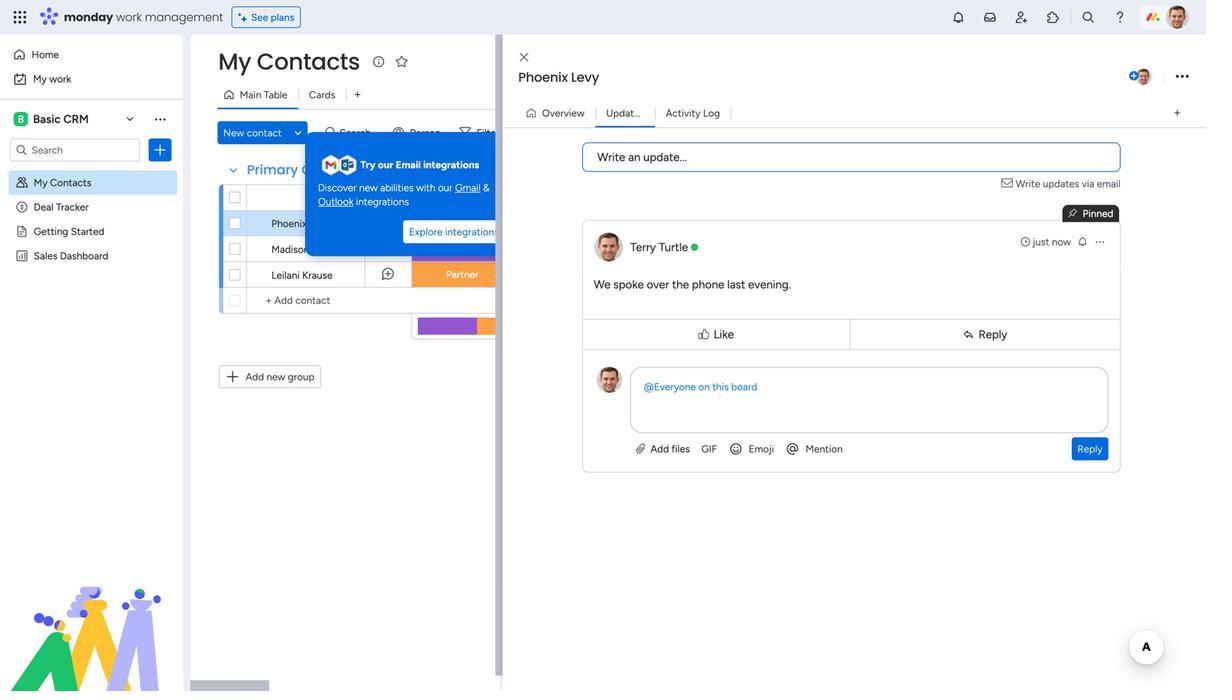 Task type: describe. For each thing, give the bounding box(es) containing it.
madison
[[272, 244, 310, 256]]

updates
[[607, 107, 645, 119]]

0 horizontal spatial reply
[[979, 328, 1008, 342]]

this
[[713, 381, 729, 393]]

outlook
[[318, 196, 354, 208]]

partner
[[446, 269, 479, 281]]

on
[[699, 381, 710, 393]]

work for monday
[[116, 9, 142, 25]]

files
[[672, 443, 690, 455]]

outlook button
[[318, 195, 354, 209]]

just now
[[1033, 236, 1072, 248]]

primary contacts
[[247, 161, 362, 179]]

Primary Contacts field
[[244, 161, 366, 180]]

0 horizontal spatial levy
[[309, 218, 331, 230]]

Type field
[[448, 190, 477, 206]]

just
[[1033, 236, 1050, 248]]

like
[[714, 328, 734, 342]]

main table
[[240, 89, 288, 101]]

contacts for my contacts field
[[257, 46, 360, 78]]

Phoenix Levy field
[[515, 68, 1127, 87]]

type
[[452, 192, 474, 204]]

contact
[[311, 191, 348, 204]]

log
[[704, 107, 720, 119]]

filter button
[[454, 121, 522, 144]]

1 vertical spatial options image
[[1095, 236, 1106, 248]]

contacts for primary contacts field
[[302, 161, 362, 179]]

last
[[728, 278, 746, 292]]

an
[[629, 150, 641, 164]]

try
[[361, 159, 376, 171]]

evening.
[[749, 278, 792, 292]]

invite members image
[[1015, 10, 1029, 24]]

workspace options image
[[153, 112, 167, 126]]

0 vertical spatial my contacts
[[218, 46, 360, 78]]

discover
[[318, 182, 357, 194]]

&
[[483, 182, 490, 194]]

overview
[[542, 107, 585, 119]]

primary
[[247, 161, 298, 179]]

Search field
[[336, 123, 379, 143]]

add for add new group
[[246, 371, 264, 383]]

terry turtle image
[[1167, 6, 1190, 29]]

via
[[1082, 178, 1095, 190]]

My Contacts field
[[215, 46, 364, 78]]

table
[[264, 89, 288, 101]]

filter
[[477, 127, 500, 139]]

emoji
[[749, 443, 774, 455]]

my inside option
[[33, 73, 47, 85]]

1 customer from the top
[[440, 217, 485, 230]]

search everything image
[[1082, 10, 1096, 24]]

sales
[[34, 250, 57, 262]]

close image
[[520, 52, 529, 63]]

activity log button
[[655, 102, 731, 125]]

my work link
[[9, 68, 175, 91]]

0 vertical spatial options image
[[153, 143, 167, 157]]

public board image
[[15, 225, 29, 238]]

try our email integrations
[[361, 159, 479, 171]]

write an update...
[[598, 150, 687, 164]]

like button
[[586, 313, 847, 356]]

gif
[[702, 443, 717, 455]]

see
[[251, 11, 268, 23]]

see plans
[[251, 11, 295, 23]]

emoji button
[[723, 438, 780, 461]]

gif button
[[696, 438, 723, 461]]

show board description image
[[370, 55, 387, 69]]

tracker
[[56, 201, 89, 213]]

workspace image
[[14, 111, 28, 127]]

v2 floating column image
[[1069, 207, 1083, 221]]

workspace selection element
[[14, 111, 91, 128]]

monday marketplace image
[[1047, 10, 1061, 24]]

getting
[[34, 226, 68, 238]]

integrations inside button
[[445, 226, 499, 238]]

management
[[145, 9, 223, 25]]

pinned
[[1083, 208, 1114, 220]]

terry turtle image
[[1135, 68, 1154, 86]]

my contacts inside list box
[[34, 177, 92, 189]]

we spoke over the phone last evening.
[[594, 278, 792, 292]]

home link
[[9, 43, 175, 66]]

list box containing my contacts
[[0, 168, 183, 462]]

dapulse attachment image
[[636, 443, 646, 455]]

activity
[[666, 107, 701, 119]]

main
[[240, 89, 261, 101]]

1 horizontal spatial add view image
[[1175, 108, 1181, 118]]

notifications image
[[952, 10, 966, 24]]

work for my
[[49, 73, 71, 85]]

contact
[[247, 127, 282, 139]]

krause
[[302, 269, 333, 282]]

deal
[[34, 201, 54, 213]]

0 vertical spatial add view image
[[355, 90, 361, 100]]

1 vertical spatial phoenix
[[272, 218, 307, 230]]

new for add
[[267, 371, 286, 383]]

Search in workspace field
[[30, 142, 120, 158]]

1
[[653, 107, 658, 119]]

sales dashboard
[[34, 250, 108, 262]]

terry
[[631, 241, 656, 254]]

turtle
[[659, 241, 689, 254]]

deal tracker
[[34, 201, 89, 213]]

new contact
[[223, 127, 282, 139]]

add for add files
[[651, 443, 669, 455]]

dashboard
[[60, 250, 108, 262]]

started
[[71, 226, 104, 238]]

with
[[416, 182, 436, 194]]

0 vertical spatial reply button
[[854, 323, 1118, 347]]

write updates via email
[[1016, 178, 1121, 190]]

home option
[[9, 43, 175, 66]]

@everyone
[[644, 381, 696, 393]]

crm
[[63, 112, 89, 126]]

doyle
[[312, 244, 338, 256]]

@everyone on this board
[[644, 381, 758, 393]]

@everyone on this board link
[[644, 381, 758, 393]]

board
[[732, 381, 758, 393]]

plans
[[271, 11, 295, 23]]

our inside the discover new abilities with our gmail & outlook integrations
[[438, 182, 453, 194]]

angle down image
[[295, 128, 302, 138]]



Task type: locate. For each thing, give the bounding box(es) containing it.
levy up doyle
[[309, 218, 331, 230]]

envelope o image
[[1002, 176, 1016, 191]]

add
[[246, 371, 264, 383], [651, 443, 669, 455]]

activity log
[[666, 107, 720, 119]]

our right "with"
[[438, 182, 453, 194]]

my up main
[[218, 46, 251, 78]]

1 horizontal spatial work
[[116, 9, 142, 25]]

home
[[32, 48, 59, 61]]

write left "an"
[[598, 150, 626, 164]]

spoke
[[614, 278, 644, 292]]

0 horizontal spatial our
[[378, 159, 393, 171]]

option
[[0, 170, 183, 173]]

list box
[[0, 168, 183, 462]]

b
[[18, 113, 24, 125]]

my contacts up table at the left top
[[218, 46, 360, 78]]

reminder image
[[1078, 236, 1089, 247]]

new contact button
[[218, 121, 288, 144]]

my contacts up deal tracker
[[34, 177, 92, 189]]

leilani krause
[[272, 269, 333, 282]]

1 horizontal spatial options image
[[1095, 236, 1106, 248]]

1 vertical spatial add view image
[[1175, 108, 1181, 118]]

over
[[647, 278, 670, 292]]

cards button
[[298, 83, 346, 106]]

lottie animation element
[[0, 547, 183, 692]]

0 vertical spatial our
[[378, 159, 393, 171]]

phoenix levy inside field
[[519, 68, 600, 87]]

phoenix up the madison
[[272, 218, 307, 230]]

levy
[[571, 68, 600, 87], [309, 218, 331, 230]]

new inside the discover new abilities with our gmail & outlook integrations
[[359, 182, 378, 194]]

1 vertical spatial my contacts
[[34, 177, 92, 189]]

contacts up cards
[[257, 46, 360, 78]]

1 horizontal spatial add
[[651, 443, 669, 455]]

0 vertical spatial customer
[[440, 217, 485, 230]]

0 horizontal spatial add view image
[[355, 90, 361, 100]]

2 vertical spatial integrations
[[445, 226, 499, 238]]

1 vertical spatial write
[[1016, 178, 1041, 190]]

my down home
[[33, 73, 47, 85]]

1 vertical spatial add
[[651, 443, 669, 455]]

work right monday
[[116, 9, 142, 25]]

0 vertical spatial reply
[[979, 328, 1008, 342]]

1 horizontal spatial phoenix
[[519, 68, 568, 87]]

update feed image
[[983, 10, 998, 24]]

monday
[[64, 9, 113, 25]]

our
[[378, 159, 393, 171], [438, 182, 453, 194]]

0 horizontal spatial add
[[246, 371, 264, 383]]

1 vertical spatial our
[[438, 182, 453, 194]]

options image
[[153, 143, 167, 157], [1095, 236, 1106, 248]]

integrations down type
[[445, 226, 499, 238]]

new for discover
[[359, 182, 378, 194]]

customer
[[440, 217, 485, 230], [440, 243, 485, 255]]

work down home
[[49, 73, 71, 85]]

integrations
[[423, 159, 479, 171], [356, 196, 409, 208], [445, 226, 499, 238]]

options image right reminder icon
[[1095, 236, 1106, 248]]

overview button
[[520, 102, 596, 125]]

0 horizontal spatial phoenix levy
[[272, 218, 331, 230]]

dapulse addbtn image
[[1130, 72, 1139, 81]]

add to favorites image
[[395, 54, 409, 69]]

1 vertical spatial new
[[267, 371, 286, 383]]

+ Add contact text field
[[254, 292, 405, 310]]

write for write an update...
[[598, 150, 626, 164]]

new
[[223, 127, 244, 139]]

0 horizontal spatial my contacts
[[34, 177, 92, 189]]

email
[[396, 159, 421, 171]]

gmail
[[455, 182, 481, 194]]

options image down workspace options image
[[153, 143, 167, 157]]

we
[[594, 278, 611, 292]]

add left group
[[246, 371, 264, 383]]

new inside button
[[267, 371, 286, 383]]

contacts inside list box
[[50, 177, 92, 189]]

0 vertical spatial add
[[246, 371, 264, 383]]

help image
[[1113, 10, 1128, 24]]

0 horizontal spatial options image
[[153, 143, 167, 157]]

1 vertical spatial phoenix levy
[[272, 218, 331, 230]]

1 horizontal spatial reply
[[1078, 443, 1103, 455]]

1 vertical spatial levy
[[309, 218, 331, 230]]

add view image
[[355, 90, 361, 100], [1175, 108, 1181, 118]]

0 vertical spatial phoenix levy
[[519, 68, 600, 87]]

write for write updates via email
[[1016, 178, 1041, 190]]

basic
[[33, 112, 61, 126]]

work inside option
[[49, 73, 71, 85]]

contacts
[[257, 46, 360, 78], [302, 161, 362, 179], [50, 177, 92, 189]]

madison doyle
[[272, 244, 338, 256]]

mention button
[[780, 438, 849, 461]]

new down try
[[359, 182, 378, 194]]

contacts up discover
[[302, 161, 362, 179]]

cards
[[309, 89, 336, 101]]

my work option
[[9, 68, 175, 91]]

contacts up "tracker"
[[50, 177, 92, 189]]

my contacts
[[218, 46, 360, 78], [34, 177, 92, 189]]

add inside button
[[246, 371, 264, 383]]

/
[[647, 107, 651, 119]]

1 vertical spatial integrations
[[356, 196, 409, 208]]

write an update... button
[[583, 143, 1121, 172]]

person button
[[387, 121, 450, 144]]

phoenix down the close icon at the top of the page
[[519, 68, 568, 87]]

write left 'updates'
[[1016, 178, 1041, 190]]

write
[[598, 150, 626, 164], [1016, 178, 1041, 190]]

help button
[[1134, 651, 1184, 675]]

monday work management
[[64, 9, 223, 25]]

terry turtle link
[[631, 241, 689, 254]]

write inside button
[[598, 150, 626, 164]]

1 vertical spatial reply button
[[1072, 438, 1109, 461]]

reply
[[979, 328, 1008, 342], [1078, 443, 1103, 455]]

reply button
[[854, 323, 1118, 347], [1072, 438, 1109, 461]]

1 horizontal spatial write
[[1016, 178, 1041, 190]]

phoenix levy up madison doyle
[[272, 218, 331, 230]]

1 horizontal spatial phoenix levy
[[519, 68, 600, 87]]

new left group
[[267, 371, 286, 383]]

1 vertical spatial work
[[49, 73, 71, 85]]

now
[[1053, 236, 1072, 248]]

my work
[[33, 73, 71, 85]]

discover new abilities with our gmail & outlook integrations
[[318, 182, 490, 208]]

integrations down abilities
[[356, 196, 409, 208]]

gmail button
[[455, 181, 481, 195]]

0 vertical spatial levy
[[571, 68, 600, 87]]

leilani
[[272, 269, 300, 282]]

phoenix levy
[[519, 68, 600, 87], [272, 218, 331, 230]]

2 customer from the top
[[440, 243, 485, 255]]

integrations inside the discover new abilities with our gmail & outlook integrations
[[356, 196, 409, 208]]

update...
[[644, 150, 687, 164]]

0 horizontal spatial work
[[49, 73, 71, 85]]

my up deal
[[34, 177, 48, 189]]

main table button
[[218, 83, 298, 106]]

just now link
[[1020, 235, 1072, 249]]

help
[[1146, 655, 1172, 670]]

0 vertical spatial phoenix
[[519, 68, 568, 87]]

customer down explore integrations
[[440, 243, 485, 255]]

levy inside field
[[571, 68, 600, 87]]

see plans button
[[232, 6, 301, 28]]

add view image down options icon
[[1175, 108, 1181, 118]]

0 vertical spatial integrations
[[423, 159, 479, 171]]

updates / 1
[[607, 107, 658, 119]]

add view image right cards
[[355, 90, 361, 100]]

phoenix inside field
[[519, 68, 568, 87]]

explore
[[409, 226, 443, 238]]

1 horizontal spatial levy
[[571, 68, 600, 87]]

contacts inside field
[[302, 161, 362, 179]]

group
[[288, 371, 315, 383]]

1 vertical spatial reply
[[1078, 443, 1103, 455]]

1 horizontal spatial new
[[359, 182, 378, 194]]

1 horizontal spatial our
[[438, 182, 453, 194]]

levy up the overview
[[571, 68, 600, 87]]

0 horizontal spatial write
[[598, 150, 626, 164]]

add new group button
[[219, 366, 321, 389]]

abilities
[[380, 182, 414, 194]]

person
[[410, 127, 441, 139]]

0 vertical spatial work
[[116, 9, 142, 25]]

0 vertical spatial write
[[598, 150, 626, 164]]

the
[[672, 278, 689, 292]]

updates
[[1043, 178, 1080, 190]]

options image
[[1177, 67, 1190, 87]]

add files
[[648, 443, 690, 455]]

email
[[1098, 178, 1121, 190]]

explore integrations
[[409, 226, 499, 238]]

phoenix levy up "overview" button
[[519, 68, 600, 87]]

integrations up gmail
[[423, 159, 479, 171]]

0 horizontal spatial phoenix
[[272, 218, 307, 230]]

add new group
[[246, 371, 315, 383]]

v2 search image
[[326, 125, 336, 141]]

add right dapulse attachment image
[[651, 443, 669, 455]]

1 horizontal spatial my contacts
[[218, 46, 360, 78]]

public dashboard image
[[15, 249, 29, 263]]

lottie animation image
[[0, 547, 183, 692]]

our right try
[[378, 159, 393, 171]]

0 horizontal spatial new
[[267, 371, 286, 383]]

select product image
[[13, 10, 27, 24]]

0 vertical spatial new
[[359, 182, 378, 194]]

basic crm
[[33, 112, 89, 126]]

my
[[218, 46, 251, 78], [33, 73, 47, 85], [34, 177, 48, 189]]

1 vertical spatial customer
[[440, 243, 485, 255]]

customer down type field on the left top of the page
[[440, 217, 485, 230]]

updates / 1 button
[[596, 102, 658, 125]]



Task type: vqa. For each thing, say whether or not it's contained in the screenshot.
the 'Updates / 1' button
yes



